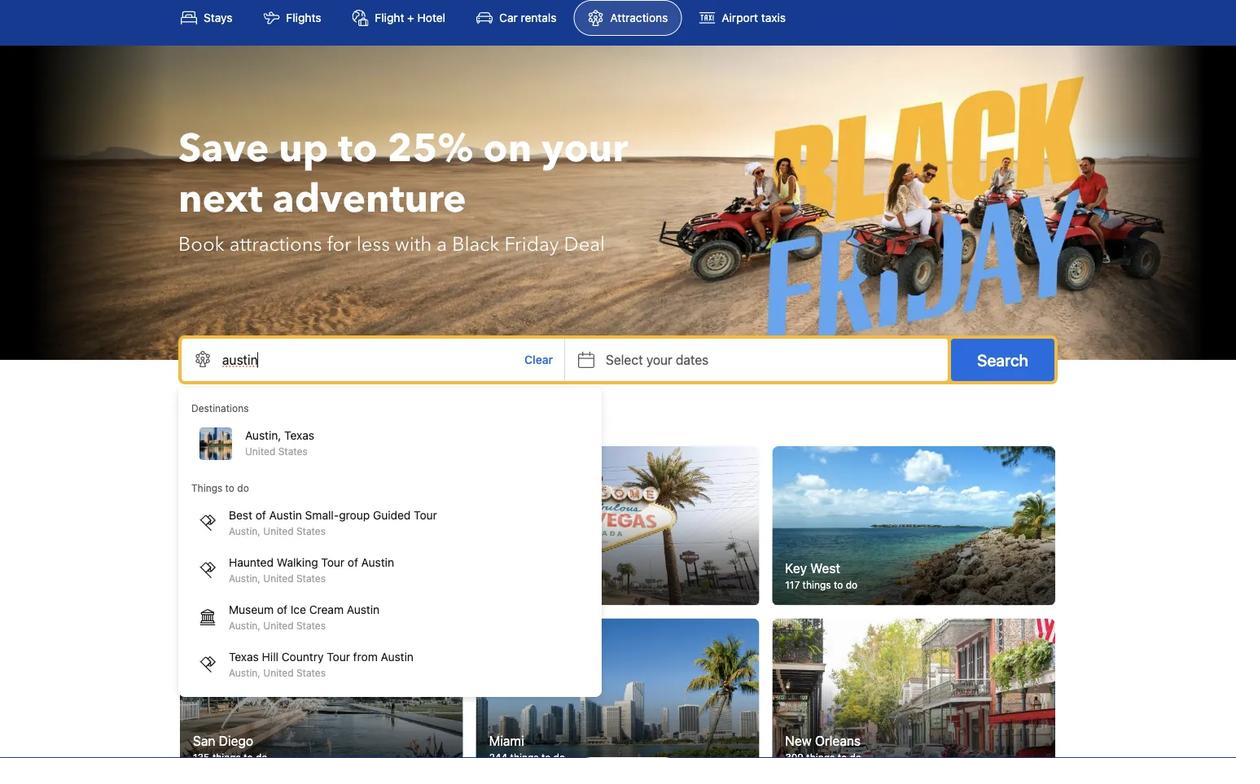 Task type: describe. For each thing, give the bounding box(es) containing it.
san diego
[[193, 733, 253, 748]]

key west image
[[772, 446, 1056, 606]]

attractions
[[610, 11, 668, 24]]

25%
[[387, 122, 473, 176]]

from
[[353, 650, 378, 664]]

miami image
[[476, 619, 759, 758]]

taxis
[[761, 11, 786, 24]]

airport
[[722, 11, 758, 24]]

new for new york 1202 things to do
[[193, 560, 219, 576]]

search button
[[951, 339, 1055, 381]]

diego
[[219, 733, 253, 748]]

haunted
[[229, 556, 274, 569]]

deal
[[564, 231, 605, 258]]

0 horizontal spatial do
[[237, 482, 249, 494]]

of for museum of ice cream austin
[[277, 603, 288, 617]]

museum of ice cream austin austin, united states
[[229, 603, 380, 631]]

of inside haunted walking tour of austin austin, united states
[[348, 556, 358, 569]]

austin, inside austin, texas united states
[[245, 429, 281, 442]]

new york 1202 things to do
[[193, 560, 273, 591]]

clear button
[[513, 339, 564, 381]]

tour inside texas hill country tour from austin austin, united states
[[327, 650, 350, 664]]

texas inside texas hill country tour from austin austin, united states
[[229, 650, 259, 664]]

select
[[606, 352, 643, 368]]

1 horizontal spatial your
[[647, 352, 673, 368]]

hotel
[[418, 11, 446, 24]]

to right "things" on the bottom left of page
[[225, 482, 235, 494]]

to inside the key west 117 things to do
[[834, 580, 843, 591]]

haunted walking tour of austin austin, united states
[[229, 556, 394, 584]]

new orleans link
[[772, 619, 1056, 758]]

airport taxis
[[722, 11, 786, 24]]

things for west
[[803, 580, 831, 591]]

guided
[[373, 509, 411, 522]]

car rentals link
[[463, 0, 570, 36]]

united inside austin, texas united states
[[245, 446, 276, 457]]

save up to 25% on your next adventure book attractions for less with a black friday deal
[[178, 122, 628, 258]]

next
[[178, 173, 263, 226]]

flight + hotel
[[375, 11, 446, 24]]

your inside the save up to 25% on your next adventure book attractions for less with a black friday deal
[[542, 122, 628, 176]]

texas inside austin, texas united states
[[284, 429, 314, 442]]

united inside museum of ice cream austin austin, united states
[[263, 620, 294, 631]]

states inside museum of ice cream austin austin, united states
[[296, 620, 326, 631]]

flight
[[375, 11, 404, 24]]

with
[[395, 231, 432, 258]]

save
[[178, 122, 269, 176]]

select your dates
[[606, 352, 709, 368]]

up
[[279, 122, 329, 176]]

nearby
[[180, 411, 238, 433]]

new orleans
[[785, 733, 861, 748]]

to inside the save up to 25% on your next adventure book attractions for less with a black friday deal
[[338, 122, 378, 176]]

black
[[452, 231, 500, 258]]

things for york
[[218, 580, 247, 591]]

Where are you going? search field
[[182, 339, 564, 381]]

adventure
[[272, 173, 466, 226]]

austin inside best of austin small-group guided tour austin, united states
[[269, 509, 302, 522]]

do for key west
[[846, 580, 858, 591]]

states inside texas hill country tour from austin austin, united states
[[296, 667, 326, 678]]

country
[[282, 650, 324, 664]]

san diego image
[[180, 619, 463, 758]]



Task type: vqa. For each thing, say whether or not it's contained in the screenshot.
hen,
no



Task type: locate. For each thing, give the bounding box(es) containing it.
austin, inside museum of ice cream austin austin, united states
[[229, 620, 261, 631]]

small-
[[305, 509, 339, 522]]

0 vertical spatial texas
[[284, 429, 314, 442]]

things down west
[[803, 580, 831, 591]]

1 horizontal spatial do
[[262, 580, 273, 591]]

of for best of austin small-group guided tour
[[256, 509, 266, 522]]

united inside haunted walking tour of austin austin, united states
[[263, 573, 294, 584]]

your right "on"
[[542, 122, 628, 176]]

attractions link
[[574, 0, 682, 36]]

austin inside haunted walking tour of austin austin, united states
[[361, 556, 394, 569]]

west
[[811, 560, 840, 576]]

states down destinations
[[278, 446, 308, 457]]

new orleans image
[[772, 619, 1056, 758]]

tour inside best of austin small-group guided tour austin, united states
[[414, 509, 437, 522]]

austin down guided
[[361, 556, 394, 569]]

tour right walking
[[321, 556, 345, 569]]

states down 'small-'
[[296, 525, 326, 537]]

states inside best of austin small-group guided tour austin, united states
[[296, 525, 326, 537]]

austin, inside haunted walking tour of austin austin, united states
[[229, 573, 261, 584]]

on
[[483, 122, 532, 176]]

less
[[357, 231, 390, 258]]

states
[[278, 446, 308, 457], [296, 525, 326, 537], [296, 573, 326, 584], [296, 620, 326, 631], [296, 667, 326, 678]]

texas
[[284, 429, 314, 442], [229, 650, 259, 664]]

best
[[229, 509, 252, 522]]

san diego link
[[180, 619, 463, 758]]

to
[[338, 122, 378, 176], [225, 482, 235, 494], [250, 580, 259, 591], [834, 580, 843, 591]]

of down best of austin small-group guided tour austin, united states
[[348, 556, 358, 569]]

1 vertical spatial new
[[785, 733, 812, 748]]

117
[[785, 580, 800, 591]]

2 vertical spatial of
[[277, 603, 288, 617]]

york
[[223, 560, 249, 576]]

1 horizontal spatial texas
[[284, 429, 314, 442]]

1 vertical spatial texas
[[229, 650, 259, 664]]

austin right the cream
[[347, 603, 380, 617]]

miami link
[[476, 619, 759, 758]]

your
[[542, 122, 628, 176], [647, 352, 673, 368]]

states inside austin, texas united states
[[278, 446, 308, 457]]

of left ice
[[277, 603, 288, 617]]

things
[[191, 482, 223, 494]]

united down hill
[[263, 667, 294, 678]]

hill
[[262, 650, 279, 664]]

states down country on the left bottom of the page
[[296, 667, 326, 678]]

group
[[339, 509, 370, 522]]

0 vertical spatial your
[[542, 122, 628, 176]]

a
[[437, 231, 447, 258]]

things down york
[[218, 580, 247, 591]]

tour inside haunted walking tour of austin austin, united states
[[321, 556, 345, 569]]

new york image
[[180, 446, 463, 606]]

things
[[218, 580, 247, 591], [803, 580, 831, 591]]

texas hill country tour from austin austin, united states
[[229, 650, 414, 678]]

attractions
[[230, 231, 322, 258]]

united down ice
[[263, 620, 294, 631]]

book
[[178, 231, 225, 258]]

2 horizontal spatial do
[[846, 580, 858, 591]]

austin inside texas hill country tour from austin austin, united states
[[381, 650, 414, 664]]

museum
[[229, 603, 274, 617]]

united down nearby destinations
[[245, 446, 276, 457]]

orleans
[[815, 733, 861, 748]]

states down walking
[[296, 573, 326, 584]]

stays link
[[167, 0, 246, 36]]

1 vertical spatial of
[[348, 556, 358, 569]]

1202
[[193, 580, 216, 591]]

tour right guided
[[414, 509, 437, 522]]

key
[[785, 560, 807, 576]]

0 horizontal spatial things
[[218, 580, 247, 591]]

to right the up
[[338, 122, 378, 176]]

flights
[[286, 11, 321, 24]]

united inside best of austin small-group guided tour austin, united states
[[263, 525, 294, 537]]

states inside haunted walking tour of austin austin, united states
[[296, 573, 326, 584]]

friday
[[505, 231, 559, 258]]

0 horizontal spatial texas
[[229, 650, 259, 664]]

austin right from
[[381, 650, 414, 664]]

new left orleans
[[785, 733, 812, 748]]

to down haunted
[[250, 580, 259, 591]]

destinations
[[242, 411, 339, 433]]

1 horizontal spatial new
[[785, 733, 812, 748]]

stays
[[204, 11, 232, 24]]

do up best
[[237, 482, 249, 494]]

1 vertical spatial your
[[647, 352, 673, 368]]

austin, texas united states
[[245, 429, 314, 457]]

dates
[[676, 352, 709, 368]]

car rentals
[[499, 11, 557, 24]]

2 things from the left
[[803, 580, 831, 591]]

flights link
[[250, 0, 335, 36]]

do for new york
[[262, 580, 273, 591]]

austin,
[[245, 429, 281, 442], [229, 525, 261, 537], [229, 573, 261, 584], [229, 620, 261, 631], [229, 667, 261, 678]]

best of austin small-group guided tour austin, united states
[[229, 509, 437, 537]]

2 vertical spatial tour
[[327, 650, 350, 664]]

do
[[237, 482, 249, 494], [262, 580, 273, 591], [846, 580, 858, 591]]

tour
[[414, 509, 437, 522], [321, 556, 345, 569], [327, 650, 350, 664]]

things inside new york 1202 things to do
[[218, 580, 247, 591]]

key west 117 things to do
[[785, 560, 858, 591]]

united up walking
[[263, 525, 294, 537]]

flight + hotel link
[[338, 0, 459, 36]]

your left dates
[[647, 352, 673, 368]]

1 horizontal spatial of
[[277, 603, 288, 617]]

united down walking
[[263, 573, 294, 584]]

of right best
[[256, 509, 266, 522]]

ice
[[291, 603, 306, 617]]

to down west
[[834, 580, 843, 591]]

austin, inside texas hill country tour from austin austin, united states
[[229, 667, 261, 678]]

things to do
[[191, 482, 249, 494]]

austin
[[269, 509, 302, 522], [361, 556, 394, 569], [347, 603, 380, 617], [381, 650, 414, 664]]

san
[[193, 733, 215, 748]]

of
[[256, 509, 266, 522], [348, 556, 358, 569], [277, 603, 288, 617]]

new up 1202
[[193, 560, 219, 576]]

for
[[327, 231, 352, 258]]

0 vertical spatial of
[[256, 509, 266, 522]]

united
[[245, 446, 276, 457], [263, 525, 294, 537], [263, 573, 294, 584], [263, 620, 294, 631], [263, 667, 294, 678]]

1 things from the left
[[218, 580, 247, 591]]

0 horizontal spatial of
[[256, 509, 266, 522]]

things inside the key west 117 things to do
[[803, 580, 831, 591]]

destinations
[[191, 402, 249, 414]]

to inside new york 1202 things to do
[[250, 580, 259, 591]]

search
[[977, 350, 1029, 369]]

0 horizontal spatial new
[[193, 560, 219, 576]]

do down haunted
[[262, 580, 273, 591]]

new for new orleans
[[785, 733, 812, 748]]

las vegas image
[[476, 446, 759, 606]]

+
[[407, 11, 414, 24]]

do inside the key west 117 things to do
[[846, 580, 858, 591]]

nearby destinations
[[180, 411, 339, 433]]

0 horizontal spatial your
[[542, 122, 628, 176]]

austin inside museum of ice cream austin austin, united states
[[347, 603, 380, 617]]

austin, inside best of austin small-group guided tour austin, united states
[[229, 525, 261, 537]]

1 vertical spatial tour
[[321, 556, 345, 569]]

clear
[[525, 353, 553, 367]]

car
[[499, 11, 518, 24]]

do right 117
[[846, 580, 858, 591]]

walking
[[277, 556, 318, 569]]

austin left 'small-'
[[269, 509, 302, 522]]

airport taxis link
[[685, 0, 800, 36]]

new inside new york 1202 things to do
[[193, 560, 219, 576]]

new
[[193, 560, 219, 576], [785, 733, 812, 748]]

2 horizontal spatial of
[[348, 556, 358, 569]]

0 vertical spatial new
[[193, 560, 219, 576]]

tour left from
[[327, 650, 350, 664]]

1 horizontal spatial things
[[803, 580, 831, 591]]

of inside best of austin small-group guided tour austin, united states
[[256, 509, 266, 522]]

0 vertical spatial tour
[[414, 509, 437, 522]]

states down ice
[[296, 620, 326, 631]]

of inside museum of ice cream austin austin, united states
[[277, 603, 288, 617]]

rentals
[[521, 11, 557, 24]]

cream
[[309, 603, 344, 617]]

miami
[[489, 733, 524, 748]]

united inside texas hill country tour from austin austin, united states
[[263, 667, 294, 678]]

do inside new york 1202 things to do
[[262, 580, 273, 591]]



